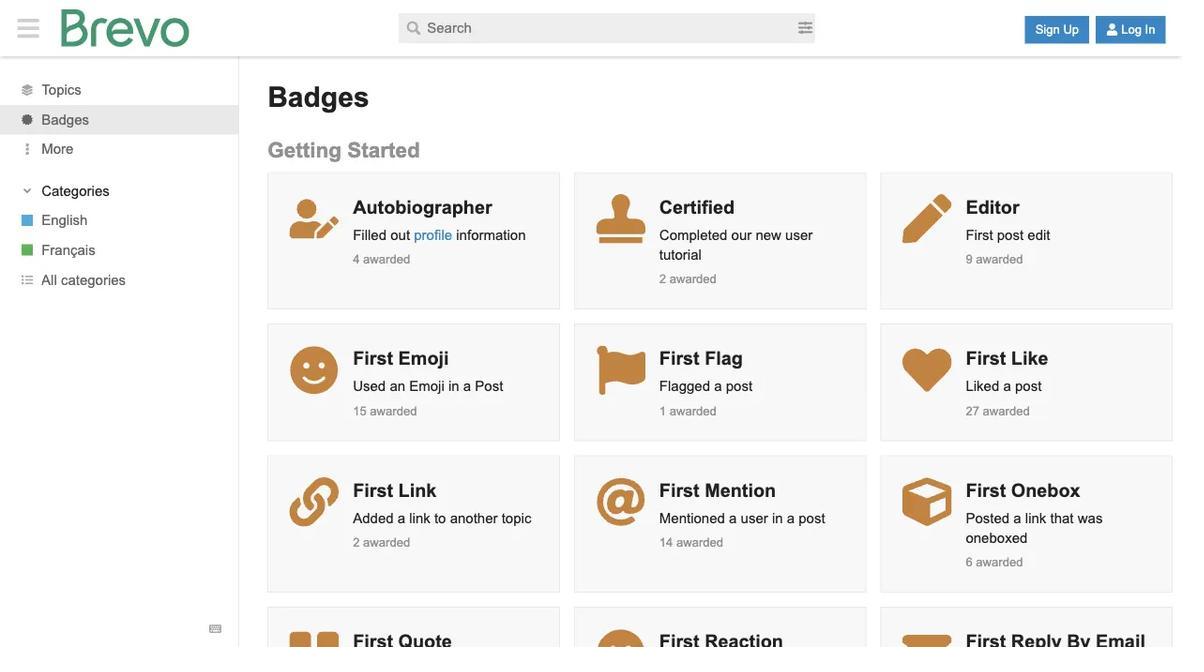 Task type: vqa. For each thing, say whether or not it's contained in the screenshot.
Outstanding contributions in their first month
no



Task type: locate. For each thing, give the bounding box(es) containing it.
a for first link
[[398, 511, 406, 526]]

in for emoji
[[449, 379, 460, 394]]

awarded for first mention
[[677, 536, 724, 550]]

list image
[[21, 274, 33, 286]]

1 horizontal spatial in
[[773, 511, 784, 526]]

awarded down first post edit
[[977, 252, 1024, 266]]

liked a post
[[966, 379, 1042, 394]]

first up added
[[353, 480, 393, 501]]

0 vertical spatial user
[[786, 227, 813, 242]]

a for first onebox
[[1014, 511, 1022, 526]]

awarded down an
[[370, 404, 417, 418]]

categories
[[42, 183, 110, 199]]

in down 'mention'
[[773, 511, 784, 526]]

1 awarded
[[660, 404, 717, 418]]

2 awarded for certified
[[660, 272, 717, 286]]

awarded for first like
[[984, 404, 1031, 418]]

in
[[449, 379, 460, 394], [773, 511, 784, 526]]

user image
[[1107, 23, 1119, 36]]

2 down added
[[353, 536, 360, 550]]

first up flagged
[[660, 348, 700, 369]]

link left that
[[1026, 511, 1047, 526]]

a
[[464, 379, 471, 394], [715, 379, 722, 394], [1004, 379, 1012, 394], [398, 511, 406, 526], [730, 511, 737, 526], [787, 511, 795, 526], [1014, 511, 1022, 526]]

0 horizontal spatial in
[[449, 379, 460, 394]]

awarded down out
[[363, 252, 410, 266]]

awarded down tutorial
[[670, 272, 717, 286]]

1 horizontal spatial 2
[[660, 272, 667, 286]]

badges
[[268, 81, 370, 113], [42, 112, 89, 127]]

first for first flag
[[660, 348, 700, 369]]

2 down tutorial
[[660, 272, 667, 286]]

awarded
[[363, 252, 410, 266], [977, 252, 1024, 266], [670, 272, 717, 286], [370, 404, 417, 418], [670, 404, 717, 418], [984, 404, 1031, 418], [363, 536, 410, 550], [677, 536, 724, 550], [977, 556, 1024, 570]]

2 awarded for first link
[[353, 536, 410, 550]]

used
[[353, 379, 386, 394]]

autobiographer
[[353, 197, 493, 217]]

1
[[660, 404, 667, 418]]

1 link from the left
[[410, 511, 431, 526]]

autobiographer link
[[353, 197, 493, 217]]

badges up getting
[[268, 81, 370, 113]]

0 horizontal spatial 2
[[353, 536, 360, 550]]

1 vertical spatial emoji
[[410, 379, 445, 394]]

a for first like
[[1004, 379, 1012, 394]]

was
[[1078, 511, 1103, 526]]

user down 'mention'
[[741, 511, 769, 526]]

first up liked
[[966, 348, 1007, 369]]

1 horizontal spatial link
[[1026, 511, 1047, 526]]

awarded for autobiographer
[[363, 252, 410, 266]]

0 horizontal spatial badges
[[42, 112, 89, 127]]

completed
[[660, 227, 728, 242]]

emoji
[[399, 348, 449, 369], [410, 379, 445, 394]]

first up posted
[[966, 480, 1007, 501]]

awarded for first flag
[[670, 404, 717, 418]]

awarded down mentioned
[[677, 536, 724, 550]]

open advanced search image
[[799, 21, 813, 35]]

emoji right an
[[410, 379, 445, 394]]

0 vertical spatial 2
[[660, 272, 667, 286]]

0 vertical spatial 2 awarded
[[660, 272, 717, 286]]

filled
[[353, 227, 387, 242]]

9
[[966, 252, 973, 266]]

in for mention
[[773, 511, 784, 526]]

4
[[353, 252, 360, 266]]

1 vertical spatial in
[[773, 511, 784, 526]]

first up used
[[353, 348, 393, 369]]

posted
[[966, 511, 1010, 526]]

liked
[[966, 379, 1000, 394]]

a for first flag
[[715, 379, 722, 394]]

hide sidebar image
[[12, 16, 45, 41]]

first emoji
[[353, 348, 449, 369]]

0 vertical spatial in
[[449, 379, 460, 394]]

15 awarded
[[353, 404, 417, 418]]

badges down topics
[[42, 112, 89, 127]]

link
[[399, 480, 437, 501]]

awarded for certified
[[670, 272, 717, 286]]

0 vertical spatial emoji
[[399, 348, 449, 369]]

2 awarded
[[660, 272, 717, 286], [353, 536, 410, 550]]

1 vertical spatial user
[[741, 511, 769, 526]]

categories button
[[18, 182, 221, 201]]

first up 9
[[966, 227, 994, 242]]

link inside posted a link that was oneboxed
[[1026, 511, 1047, 526]]

0 horizontal spatial 2 awarded
[[353, 536, 410, 550]]

first like
[[966, 348, 1049, 369]]

user right new
[[786, 227, 813, 242]]

2 link from the left
[[1026, 511, 1047, 526]]

2
[[660, 272, 667, 286], [353, 536, 360, 550]]

2 awarded down added
[[353, 536, 410, 550]]

angle down image
[[21, 185, 33, 197]]

first like link
[[966, 348, 1049, 369]]

awarded down liked a post
[[984, 404, 1031, 418]]

awarded down oneboxed
[[977, 556, 1024, 570]]

our
[[732, 227, 752, 242]]

profile link
[[414, 227, 453, 242]]

2 awarded down tutorial
[[660, 272, 717, 286]]

awarded down flagged
[[670, 404, 717, 418]]

log in
[[1122, 22, 1156, 36]]

new
[[756, 227, 782, 242]]

filled out profile information
[[353, 227, 526, 242]]

flagged a post
[[660, 379, 753, 394]]

1 horizontal spatial user
[[786, 227, 813, 242]]

awarded for first emoji
[[370, 404, 417, 418]]

1 vertical spatial 2
[[353, 536, 360, 550]]

user
[[786, 227, 813, 242], [741, 511, 769, 526]]

in left "post"
[[449, 379, 460, 394]]

a inside posted a link that was oneboxed
[[1014, 511, 1022, 526]]

post
[[998, 227, 1024, 242], [726, 379, 753, 394], [1016, 379, 1042, 394], [799, 511, 826, 526]]

first
[[966, 227, 994, 242], [353, 348, 393, 369], [660, 348, 700, 369], [966, 348, 1007, 369], [353, 480, 393, 501], [660, 480, 700, 501], [966, 480, 1007, 501]]

first up mentioned
[[660, 480, 700, 501]]

profile
[[414, 227, 453, 242]]

editor
[[966, 197, 1020, 217]]

started
[[348, 139, 420, 162]]

1 vertical spatial 2 awarded
[[353, 536, 410, 550]]

1 horizontal spatial badges
[[268, 81, 370, 113]]

all
[[42, 272, 57, 288]]

6 awarded
[[966, 556, 1024, 570]]

topics
[[42, 82, 81, 98]]

1 horizontal spatial 2 awarded
[[660, 272, 717, 286]]

all categories
[[42, 272, 126, 288]]

emoji up used an emoji in a post
[[399, 348, 449, 369]]

up
[[1064, 22, 1080, 36]]

14 awarded
[[660, 536, 724, 550]]

link
[[410, 511, 431, 526], [1026, 511, 1047, 526]]

first for first like
[[966, 348, 1007, 369]]

2 for first link
[[353, 536, 360, 550]]

sign up
[[1036, 22, 1080, 36]]

0 horizontal spatial link
[[410, 511, 431, 526]]

keyboard shortcuts image
[[209, 623, 222, 636]]

all categories link
[[0, 265, 239, 295]]

mention
[[705, 480, 777, 501]]

in
[[1146, 22, 1156, 36]]

link left the to
[[410, 511, 431, 526]]

awarded down added
[[363, 536, 410, 550]]

added a link to another topic
[[353, 511, 532, 526]]

topic
[[502, 511, 532, 526]]



Task type: describe. For each thing, give the bounding box(es) containing it.
ellipsis v image
[[18, 143, 37, 155]]

9 awarded
[[966, 252, 1024, 266]]

layer group image
[[21, 85, 33, 96]]

français
[[42, 242, 96, 258]]

link for link
[[410, 511, 431, 526]]

posted a link that was oneboxed
[[966, 511, 1103, 546]]

français link
[[0, 236, 239, 265]]

certified
[[660, 197, 735, 217]]

getting
[[268, 139, 342, 162]]

post
[[475, 379, 504, 394]]

flagged
[[660, 379, 711, 394]]

awarded for first link
[[363, 536, 410, 550]]

more
[[42, 141, 74, 157]]

more button
[[0, 135, 239, 164]]

used an emoji in a post
[[353, 379, 504, 394]]

first link
[[353, 480, 437, 501]]

onebox
[[1012, 480, 1081, 501]]

log
[[1122, 22, 1143, 36]]

6
[[966, 556, 973, 570]]

information
[[457, 227, 526, 242]]

sign
[[1036, 22, 1061, 36]]

getting started
[[268, 139, 420, 162]]

like
[[1012, 348, 1049, 369]]

english link
[[0, 206, 239, 236]]

first emoji link
[[353, 348, 449, 369]]

mentioned
[[660, 511, 726, 526]]

link for onebox
[[1026, 511, 1047, 526]]

first flag
[[660, 348, 743, 369]]

first mention link
[[660, 480, 777, 501]]

first flag link
[[660, 348, 743, 369]]

badges link
[[0, 105, 239, 135]]

awarded for editor
[[977, 252, 1024, 266]]

15
[[353, 404, 367, 418]]

out
[[391, 227, 410, 242]]

0 horizontal spatial user
[[741, 511, 769, 526]]

first onebox
[[966, 480, 1081, 501]]

that
[[1051, 511, 1075, 526]]

awarded for first onebox
[[977, 556, 1024, 570]]

Search text field
[[399, 13, 796, 43]]

27 awarded
[[966, 404, 1031, 418]]

to
[[435, 511, 446, 526]]

27
[[966, 404, 980, 418]]

tutorial
[[660, 247, 702, 262]]

an
[[390, 379, 406, 394]]

first for first emoji
[[353, 348, 393, 369]]

log in button
[[1097, 16, 1166, 43]]

another
[[450, 511, 498, 526]]

certified link
[[660, 197, 735, 217]]

completed our new user tutorial
[[660, 227, 813, 262]]

oneboxed
[[966, 530, 1028, 546]]

first mention
[[660, 480, 777, 501]]

categories
[[61, 272, 126, 288]]

sign up button
[[1026, 16, 1090, 43]]

a for first mention
[[730, 511, 737, 526]]

user inside completed our new user tutorial
[[786, 227, 813, 242]]

2 for certified
[[660, 272, 667, 286]]

edit
[[1028, 227, 1051, 242]]

first for first post edit
[[966, 227, 994, 242]]

first link link
[[353, 480, 437, 501]]

badges main content
[[0, 56, 1183, 648]]

search image
[[407, 21, 421, 35]]

topics link
[[0, 75, 239, 105]]

mentioned a user in a post
[[660, 511, 826, 526]]

english
[[42, 213, 88, 228]]

first for first mention
[[660, 480, 700, 501]]

flag
[[705, 348, 743, 369]]

certificate image
[[21, 114, 33, 125]]

first post edit
[[966, 227, 1051, 242]]

brevo community image
[[62, 9, 189, 47]]

4 awarded
[[353, 252, 410, 266]]

first onebox link
[[966, 480, 1081, 501]]

added
[[353, 511, 394, 526]]

14
[[660, 536, 673, 550]]

first for first link
[[353, 480, 393, 501]]

editor link
[[966, 197, 1020, 217]]

first for first onebox
[[966, 480, 1007, 501]]



